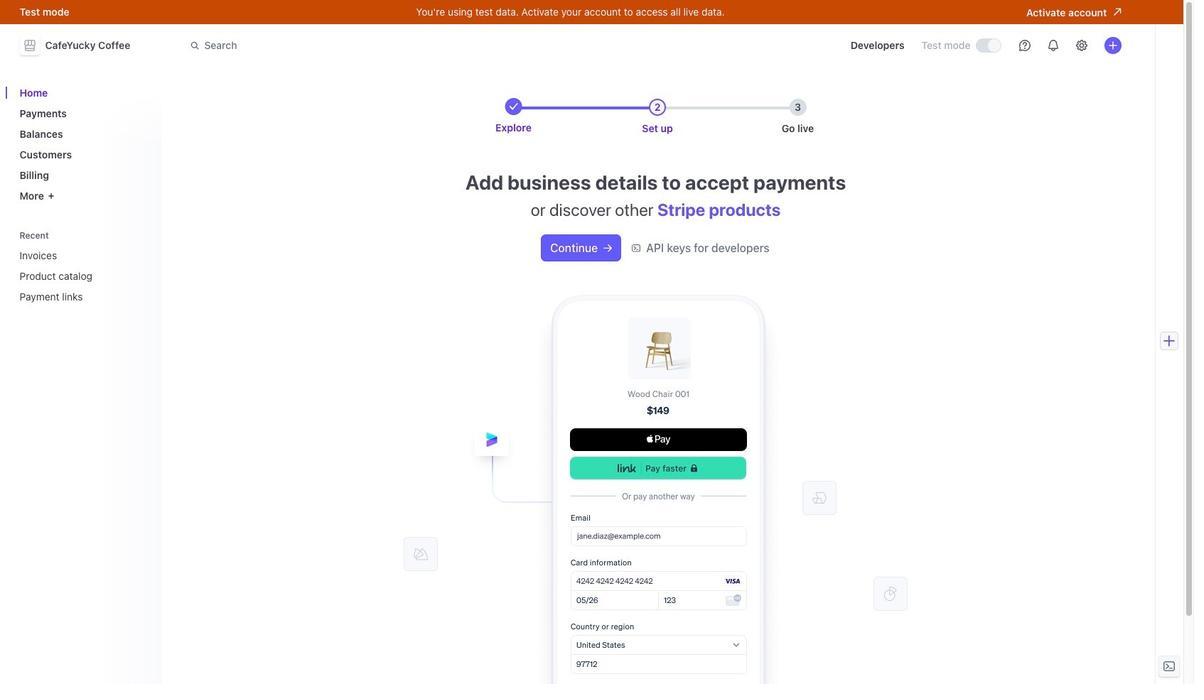 Task type: describe. For each thing, give the bounding box(es) containing it.
help image
[[1019, 40, 1031, 51]]

clear history image
[[139, 231, 148, 240]]

core navigation links element
[[14, 81, 153, 208]]

Search text field
[[182, 32, 583, 59]]

2 recent element from the top
[[14, 244, 153, 309]]



Task type: vqa. For each thing, say whether or not it's contained in the screenshot.
More +
no



Task type: locate. For each thing, give the bounding box(es) containing it.
notifications image
[[1048, 40, 1059, 51]]

None search field
[[182, 32, 583, 59]]

svg image
[[604, 244, 612, 253]]

recent element
[[14, 226, 153, 309], [14, 244, 153, 309]]

Test mode checkbox
[[977, 39, 1001, 52]]

settings image
[[1076, 40, 1088, 51]]

1 recent element from the top
[[14, 226, 153, 309]]



